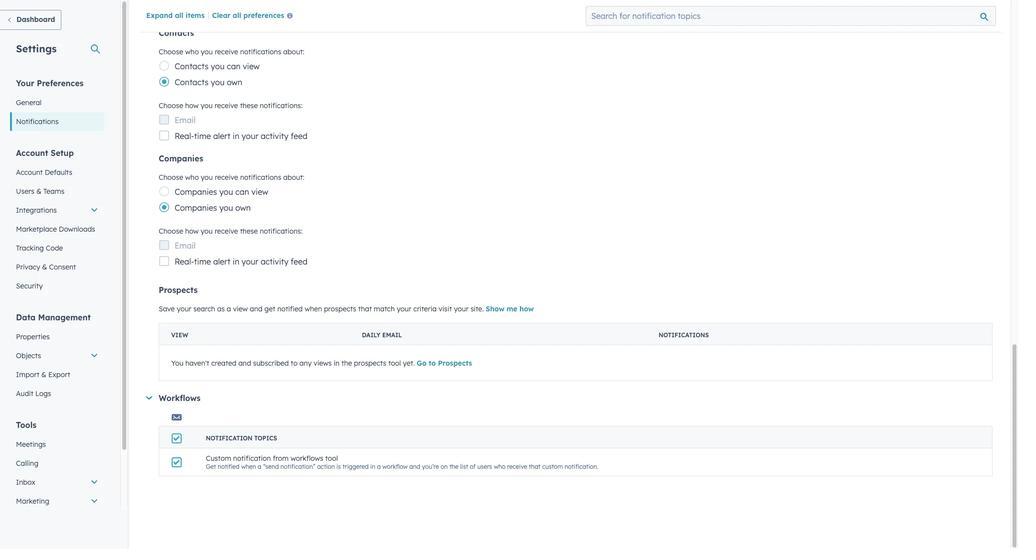 Task type: vqa. For each thing, say whether or not it's contained in the screenshot.
Companies you own's Real-
yes



Task type: locate. For each thing, give the bounding box(es) containing it.
these
[[240, 101, 258, 110], [240, 227, 258, 236]]

all
[[175, 11, 183, 20], [233, 11, 241, 20]]

0 vertical spatial can
[[683, 7, 695, 16]]

notifications down clear all preferences button at top left
[[240, 47, 281, 56]]

2 vertical spatial how
[[520, 305, 534, 314]]

1 time from the top
[[194, 131, 211, 141]]

0 vertical spatial time
[[194, 131, 211, 141]]

1 about: from the top
[[283, 47, 304, 56]]

1 these from the top
[[240, 101, 258, 110]]

1 real-time alert in your activity feed from the top
[[175, 131, 308, 141]]

notifications:
[[260, 101, 302, 110], [260, 227, 302, 236]]

2 vertical spatial who
[[494, 464, 505, 471]]

choose how you receive these notifications: down companies you own
[[159, 227, 302, 236]]

"send
[[263, 464, 279, 471]]

receive inside custom notification from workflows tool get notified when a "send notification" action is triggered in a workflow and you're on the list of users who receive that custom notification.
[[507, 464, 527, 471]]

own down contacts you can view
[[227, 77, 242, 87]]

yet.
[[403, 359, 415, 368]]

1 horizontal spatial to
[[405, 7, 412, 16]]

get down notification
[[206, 464, 216, 471]]

2 email from the top
[[175, 241, 196, 251]]

own
[[227, 77, 242, 87], [235, 203, 251, 213]]

0 vertical spatial notifications
[[240, 47, 281, 56]]

the right views
[[341, 359, 352, 368]]

1 account from the top
[[16, 148, 48, 158]]

email down contacts you own
[[175, 115, 196, 125]]

0 vertical spatial how
[[185, 101, 199, 110]]

downloads
[[59, 225, 95, 234]]

1 vertical spatial that
[[529, 464, 540, 471]]

1 vertical spatial feed
[[291, 257, 308, 267]]

contacts for contacts you can view
[[175, 61, 209, 71]]

2 choose how you receive these notifications: from the top
[[159, 227, 302, 236]]

can for companies you can view
[[235, 187, 249, 197]]

properties link
[[10, 328, 104, 347]]

inbox
[[16, 479, 35, 488]]

when left "send
[[241, 464, 256, 471]]

view for contacts you can view
[[243, 61, 260, 71]]

all inside button
[[233, 11, 241, 20]]

setup
[[51, 148, 74, 158]]

choose who you receive notifications about: for companies
[[159, 173, 304, 182]]

to for site,
[[405, 7, 412, 16]]

0 vertical spatial choose how you receive these notifications:
[[159, 101, 302, 110]]

you down contacts you can view
[[211, 77, 225, 87]]

1 vertical spatial choose how you receive these notifications:
[[159, 227, 302, 236]]

1 vertical spatial how
[[185, 227, 199, 236]]

contacts down expand all items
[[159, 28, 194, 38]]

import
[[16, 371, 39, 380]]

0 vertical spatial choose who you receive notifications about:
[[159, 47, 304, 56]]

1 alert from the top
[[213, 131, 230, 141]]

& for teams
[[36, 187, 41, 196]]

1 vertical spatial companies
[[175, 187, 217, 197]]

and inside custom notification from workflows tool get notified when a "send notification" action is triggered in a workflow and you're on the list of users who receive that custom notification.
[[409, 464, 420, 471]]

1 horizontal spatial all
[[233, 11, 241, 20]]

own down companies you can view
[[235, 203, 251, 213]]

1 vertical spatial time
[[194, 257, 211, 267]]

often
[[697, 7, 714, 16]]

1 vertical spatial email
[[175, 241, 196, 251]]

real-time alert in your activity feed
[[175, 131, 308, 141], [175, 257, 308, 267]]

notified left clear
[[172, 7, 198, 16]]

2 all from the left
[[233, 11, 241, 20]]

you down companies you own
[[201, 227, 213, 236]]

you're
[[422, 464, 439, 471]]

prospects left match
[[324, 305, 356, 314]]

1 vertical spatial real-time alert in your activity feed
[[175, 257, 308, 267]]

know
[[366, 7, 384, 16]]

1 vertical spatial about:
[[283, 173, 304, 182]]

notifications link
[[10, 112, 104, 131]]

companies for companies you own
[[175, 203, 217, 213]]

1 email from the top
[[175, 115, 196, 125]]

1 vertical spatial choose who you receive notifications about:
[[159, 173, 304, 182]]

2 account from the top
[[16, 168, 43, 177]]

how right me
[[520, 305, 534, 314]]

2 alert from the top
[[213, 257, 230, 267]]

0 vertical spatial &
[[36, 187, 41, 196]]

of
[[470, 464, 476, 471]]

2 real- from the top
[[175, 257, 194, 267]]

to left follow
[[405, 7, 412, 16]]

users & teams link
[[10, 182, 104, 201]]

preferences
[[37, 78, 84, 88]]

how down companies you own
[[185, 227, 199, 236]]

0 vertical spatial prospects
[[558, 7, 591, 16]]

prospects right go
[[438, 359, 472, 368]]

account defaults link
[[10, 163, 104, 182]]

1 choose how you receive these notifications: from the top
[[159, 101, 302, 110]]

all left items
[[175, 11, 183, 20]]

0 vertical spatial prospects
[[324, 305, 356, 314]]

how for contacts
[[185, 101, 199, 110]]

can up companies you own
[[235, 187, 249, 197]]

1 notifications from the top
[[240, 47, 281, 56]]

1 notifications: from the top
[[260, 101, 302, 110]]

security
[[16, 282, 43, 291]]

2 these from the top
[[240, 227, 258, 236]]

1 vertical spatial these
[[240, 227, 258, 236]]

0 horizontal spatial get
[[159, 7, 171, 16]]

1 all from the left
[[175, 11, 183, 20]]

0 vertical spatial about:
[[283, 47, 304, 56]]

choose who you receive notifications about: up companies you can view
[[159, 173, 304, 182]]

can right but at the right top of the page
[[683, 7, 695, 16]]

email down companies you own
[[175, 241, 196, 251]]

& inside data management element
[[41, 371, 46, 380]]

so
[[343, 7, 350, 16]]

1 vertical spatial own
[[235, 203, 251, 213]]

contacts down contacts you can view
[[175, 77, 209, 87]]

2 vertical spatial notified
[[218, 464, 239, 471]]

who
[[185, 47, 199, 56], [185, 173, 199, 182], [494, 464, 505, 471]]

0 horizontal spatial tool
[[325, 455, 338, 464]]

audit logs
[[16, 390, 51, 399]]

notifications for companies you can view
[[240, 173, 281, 182]]

choose how you receive these notifications:
[[159, 101, 302, 110], [159, 227, 302, 236]]

receive
[[215, 47, 238, 56], [215, 101, 238, 110], [215, 173, 238, 182], [215, 227, 238, 236], [507, 464, 527, 471]]

audit
[[16, 390, 33, 399]]

1 vertical spatial account
[[16, 168, 43, 177]]

time for contacts
[[194, 131, 211, 141]]

objects button
[[10, 347, 104, 366]]

who up contacts you can view
[[185, 47, 199, 56]]

prospects left aren't
[[558, 7, 591, 16]]

1 choose who you receive notifications about: from the top
[[159, 47, 304, 56]]

about:
[[283, 47, 304, 56], [283, 173, 304, 182]]

1 vertical spatial notifications:
[[260, 227, 302, 236]]

2 vertical spatial can
[[235, 187, 249, 197]]

2 choose from the top
[[159, 101, 183, 110]]

1 vertical spatial notifications
[[240, 173, 281, 182]]

alert
[[213, 131, 230, 141], [213, 257, 230, 267]]

a left contact
[[219, 7, 223, 16]]

view for companies you can view
[[251, 187, 268, 197]]

get notified when a contact or prospect visits your site, so you know when to follow up. contacts are already in hubspot. prospects aren't in your contacts, but can often be identified by company.
[[159, 7, 802, 16]]

notification
[[206, 435, 252, 443]]

1 vertical spatial prospects
[[159, 285, 198, 295]]

0 horizontal spatial prospects
[[159, 285, 198, 295]]

1 vertical spatial activity
[[261, 257, 288, 267]]

2 about: from the top
[[283, 173, 304, 182]]

email for companies you own
[[175, 241, 196, 251]]

0 horizontal spatial the
[[341, 359, 352, 368]]

0 vertical spatial alert
[[213, 131, 230, 141]]

0 vertical spatial notified
[[172, 7, 198, 16]]

2 time from the top
[[194, 257, 211, 267]]

2 activity from the top
[[261, 257, 288, 267]]

0 horizontal spatial notified
[[172, 7, 198, 16]]

notification.
[[565, 464, 598, 471]]

1 horizontal spatial prospects
[[438, 359, 472, 368]]

choose who you receive notifications about: up contacts you can view
[[159, 47, 304, 56]]

properties
[[16, 333, 50, 342]]

1 vertical spatial real-
[[175, 257, 194, 267]]

1 choose from the top
[[159, 47, 183, 56]]

can up contacts you own
[[227, 61, 241, 71]]

all for expand
[[175, 11, 183, 20]]

tool right workflows
[[325, 455, 338, 464]]

contacts up contacts you own
[[175, 61, 209, 71]]

marketplace downloads
[[16, 225, 95, 234]]

you right so
[[352, 7, 365, 16]]

& right the privacy
[[42, 263, 47, 272]]

1 activity from the top
[[261, 131, 288, 141]]

0 vertical spatial these
[[240, 101, 258, 110]]

get
[[159, 7, 171, 16], [206, 464, 216, 471]]

3 choose from the top
[[159, 173, 183, 182]]

feed
[[291, 131, 308, 141], [291, 257, 308, 267]]

1 horizontal spatial notifications
[[659, 332, 709, 339]]

is
[[336, 464, 341, 471]]

triggered
[[343, 464, 369, 471]]

1 feed from the top
[[291, 131, 308, 141]]

you haven't created and subscribed to any views in the prospects tool yet. go to prospects
[[171, 359, 472, 368]]

these down companies you own
[[240, 227, 258, 236]]

notifications
[[240, 47, 281, 56], [240, 173, 281, 182]]

about: for contacts you can view
[[283, 47, 304, 56]]

in
[[518, 7, 524, 16], [613, 7, 619, 16], [233, 131, 239, 141], [233, 257, 239, 267], [334, 359, 340, 368], [370, 464, 375, 471]]

when
[[200, 7, 217, 16], [386, 7, 403, 16], [305, 305, 322, 314], [241, 464, 256, 471]]

already
[[491, 7, 516, 16]]

criteria
[[413, 305, 437, 314]]

company.
[[770, 7, 802, 16]]

you up companies you own
[[219, 187, 233, 197]]

0 vertical spatial own
[[227, 77, 242, 87]]

2 horizontal spatial to
[[429, 359, 436, 368]]

prospects for the
[[354, 359, 386, 368]]

go
[[417, 359, 427, 368]]

that left match
[[358, 305, 372, 314]]

1 horizontal spatial get
[[206, 464, 216, 471]]

2 vertical spatial companies
[[175, 203, 217, 213]]

1 vertical spatial who
[[185, 173, 199, 182]]

2 vertical spatial view
[[233, 305, 248, 314]]

0 horizontal spatial all
[[175, 11, 183, 20]]

choose
[[159, 47, 183, 56], [159, 101, 183, 110], [159, 173, 183, 182], [159, 227, 183, 236]]

0 horizontal spatial notifications
[[16, 117, 59, 126]]

the
[[341, 359, 352, 368], [449, 464, 458, 471]]

general
[[16, 98, 42, 107]]

tracking code
[[16, 244, 63, 253]]

companies for companies you can view
[[175, 187, 217, 197]]

2 notifications: from the top
[[260, 227, 302, 236]]

marketing
[[16, 498, 49, 507]]

1 horizontal spatial the
[[449, 464, 458, 471]]

the right on
[[449, 464, 458, 471]]

1 vertical spatial alert
[[213, 257, 230, 267]]

and right 'created'
[[238, 359, 251, 368]]

these down contacts you own
[[240, 101, 258, 110]]

0 vertical spatial feed
[[291, 131, 308, 141]]

0 vertical spatial real-time alert in your activity feed
[[175, 131, 308, 141]]

account up users
[[16, 168, 43, 177]]

notified down notification
[[218, 464, 239, 471]]

choose how you receive these notifications: for companies you own
[[159, 227, 302, 236]]

notifications: for companies you can view
[[260, 227, 302, 236]]

to
[[405, 7, 412, 16], [291, 359, 298, 368], [429, 359, 436, 368]]

1 vertical spatial the
[[449, 464, 458, 471]]

0 vertical spatial view
[[243, 61, 260, 71]]

0 vertical spatial tool
[[388, 359, 401, 368]]

choose how you receive these notifications: down contacts you own
[[159, 101, 302, 110]]

2 vertical spatial and
[[409, 464, 420, 471]]

0 vertical spatial the
[[341, 359, 352, 368]]

to right go
[[429, 359, 436, 368]]

to for the
[[429, 359, 436, 368]]

4 choose from the top
[[159, 227, 183, 236]]

1 vertical spatial can
[[227, 61, 241, 71]]

custom
[[542, 464, 563, 471]]

who up companies you can view
[[185, 173, 199, 182]]

2 real-time alert in your activity feed from the top
[[175, 257, 308, 267]]

1 horizontal spatial that
[[529, 464, 540, 471]]

0 vertical spatial notifications
[[16, 117, 59, 126]]

receive up companies you can view
[[215, 173, 238, 182]]

0 vertical spatial who
[[185, 47, 199, 56]]

receive right users
[[507, 464, 527, 471]]

receive down companies you own
[[215, 227, 238, 236]]

account setup element
[[10, 148, 104, 296]]

all right clear
[[233, 11, 241, 20]]

prospects down daily
[[354, 359, 386, 368]]

2 vertical spatial &
[[41, 371, 46, 380]]

email for contacts you own
[[175, 115, 196, 125]]

real-time alert in your activity feed for companies you own
[[175, 257, 308, 267]]

marketplace downloads link
[[10, 220, 104, 239]]

notifications up companies you can view
[[240, 173, 281, 182]]

activity
[[261, 131, 288, 141], [261, 257, 288, 267]]

view
[[243, 61, 260, 71], [251, 187, 268, 197], [233, 305, 248, 314]]

1 vertical spatial get
[[206, 464, 216, 471]]

0 vertical spatial account
[[16, 148, 48, 158]]

2 horizontal spatial notified
[[277, 305, 303, 314]]

who for companies
[[185, 173, 199, 182]]

users & teams
[[16, 187, 64, 196]]

workflows button
[[146, 394, 993, 404]]

1 vertical spatial view
[[251, 187, 268, 197]]

0 vertical spatial email
[[175, 115, 196, 125]]

notified right get
[[277, 305, 303, 314]]

account up account defaults
[[16, 148, 48, 158]]

2 feed from the top
[[291, 257, 308, 267]]

0 vertical spatial companies
[[159, 154, 203, 164]]

all for clear
[[233, 11, 241, 20]]

1 horizontal spatial notified
[[218, 464, 239, 471]]

0 vertical spatial activity
[[261, 131, 288, 141]]

that left custom
[[529, 464, 540, 471]]

tool
[[388, 359, 401, 368], [325, 455, 338, 464]]

who right users
[[494, 464, 505, 471]]

on
[[441, 464, 448, 471]]

companies you own
[[175, 203, 251, 213]]

notifications for contacts you can view
[[240, 47, 281, 56]]

and left get
[[250, 305, 262, 314]]

own for companies you own
[[235, 203, 251, 213]]

get left items
[[159, 7, 171, 16]]

0 vertical spatial real-
[[175, 131, 194, 141]]

tool left yet.
[[388, 359, 401, 368]]

1 real- from the top
[[175, 131, 194, 141]]

to left any
[[291, 359, 298, 368]]

& for export
[[41, 371, 46, 380]]

2 choose who you receive notifications about: from the top
[[159, 173, 304, 182]]

list
[[460, 464, 468, 471]]

by
[[760, 7, 768, 16]]

hubspot.
[[526, 7, 556, 16]]

1 vertical spatial tool
[[325, 455, 338, 464]]

notifications
[[16, 117, 59, 126], [659, 332, 709, 339]]

defaults
[[45, 168, 72, 177]]

1 vertical spatial &
[[42, 263, 47, 272]]

& right users
[[36, 187, 41, 196]]

and left you're
[[409, 464, 420, 471]]

prospects up save
[[159, 285, 198, 295]]

how down contacts you own
[[185, 101, 199, 110]]

0 horizontal spatial that
[[358, 305, 372, 314]]

0 vertical spatial and
[[250, 305, 262, 314]]

& left export
[[41, 371, 46, 380]]

you down companies you can view
[[219, 203, 233, 213]]

1 vertical spatial prospects
[[354, 359, 386, 368]]

0 vertical spatial notifications:
[[260, 101, 302, 110]]

integrations
[[16, 206, 57, 215]]

that
[[358, 305, 372, 314], [529, 464, 540, 471]]

tool inside custom notification from workflows tool get notified when a "send notification" action is triggered in a workflow and you're on the list of users who receive that custom notification.
[[325, 455, 338, 464]]

2 notifications from the top
[[240, 173, 281, 182]]

receive down contacts you own
[[215, 101, 238, 110]]

account for account defaults
[[16, 168, 43, 177]]



Task type: describe. For each thing, give the bounding box(es) containing it.
marketing button
[[10, 493, 104, 512]]

notification"
[[280, 464, 315, 471]]

objects
[[16, 352, 41, 361]]

email
[[382, 332, 402, 339]]

dashboard
[[16, 15, 55, 24]]

a left "send
[[258, 464, 261, 471]]

your
[[16, 78, 34, 88]]

activity for contacts you own
[[261, 131, 288, 141]]

1 vertical spatial notified
[[277, 305, 303, 314]]

tools element
[[10, 420, 104, 550]]

the inside custom notification from workflows tool get notified when a "send notification" action is triggered in a workflow and you're on the list of users who receive that custom notification.
[[449, 464, 458, 471]]

that inside custom notification from workflows tool get notified when a "send notification" action is triggered in a workflow and you're on the list of users who receive that custom notification.
[[529, 464, 540, 471]]

about: for companies you can view
[[283, 173, 304, 182]]

in inside custom notification from workflows tool get notified when a "send notification" action is triggered in a workflow and you're on the list of users who receive that custom notification.
[[370, 464, 375, 471]]

your preferences
[[16, 78, 84, 88]]

expand
[[146, 11, 173, 20]]

data
[[16, 313, 36, 323]]

who for contacts
[[185, 47, 199, 56]]

save
[[159, 305, 175, 314]]

notification topics
[[206, 435, 277, 443]]

choose how you receive these notifications: for contacts you own
[[159, 101, 302, 110]]

2 vertical spatial prospects
[[438, 359, 472, 368]]

but
[[670, 7, 681, 16]]

1 horizontal spatial tool
[[388, 359, 401, 368]]

custom
[[206, 455, 231, 464]]

your preferences element
[[10, 78, 104, 131]]

items
[[186, 11, 205, 20]]

you
[[171, 359, 183, 368]]

feed for companies you own
[[291, 257, 308, 267]]

me
[[507, 305, 517, 314]]

choose who you receive notifications about: for contacts
[[159, 47, 304, 56]]

import & export
[[16, 371, 70, 380]]

from
[[273, 455, 289, 464]]

tracking
[[16, 244, 44, 253]]

a left workflow on the bottom
[[377, 464, 381, 471]]

notified inside custom notification from workflows tool get notified when a "send notification" action is triggered in a workflow and you're on the list of users who receive that custom notification.
[[218, 464, 239, 471]]

when right know in the top of the page
[[386, 7, 403, 16]]

users
[[16, 187, 34, 196]]

any
[[299, 359, 312, 368]]

feed for contacts you own
[[291, 131, 308, 141]]

contacts,
[[638, 7, 668, 16]]

time for companies
[[194, 257, 211, 267]]

real- for contacts you own
[[175, 131, 194, 141]]

security link
[[10, 277, 104, 296]]

get inside custom notification from workflows tool get notified when a "send notification" action is triggered in a workflow and you're on the list of users who receive that custom notification.
[[206, 464, 216, 471]]

daily
[[362, 332, 380, 339]]

can for contacts you can view
[[227, 61, 241, 71]]

visits
[[292, 7, 309, 16]]

dashboard link
[[0, 10, 62, 30]]

teams
[[43, 187, 64, 196]]

meetings link
[[10, 436, 104, 455]]

you up companies you can view
[[201, 173, 213, 182]]

tools
[[16, 421, 37, 431]]

these for contacts you own
[[240, 101, 258, 110]]

follow
[[414, 7, 433, 16]]

daily email
[[362, 332, 402, 339]]

prospects for when
[[324, 305, 356, 314]]

marketplace
[[16, 225, 57, 234]]

you up contacts you can view
[[201, 47, 213, 56]]

settings
[[16, 42, 57, 55]]

export
[[48, 371, 70, 380]]

workflows
[[159, 394, 201, 404]]

consent
[[49, 263, 76, 272]]

integrations button
[[10, 201, 104, 220]]

tracking code link
[[10, 239, 104, 258]]

site,
[[328, 7, 341, 16]]

contacts you can view
[[175, 61, 260, 71]]

clear
[[212, 11, 231, 20]]

clear all preferences
[[212, 11, 284, 20]]

0 vertical spatial get
[[159, 7, 171, 16]]

2 horizontal spatial prospects
[[558, 7, 591, 16]]

views
[[314, 359, 332, 368]]

haven't
[[185, 359, 209, 368]]

caret image
[[146, 397, 152, 400]]

when left contact
[[200, 7, 217, 16]]

show me how link
[[486, 305, 534, 314]]

preferences
[[243, 11, 284, 20]]

site.
[[471, 305, 484, 314]]

match
[[374, 305, 395, 314]]

0 vertical spatial that
[[358, 305, 372, 314]]

1 vertical spatial and
[[238, 359, 251, 368]]

real-time alert in your activity feed for contacts you own
[[175, 131, 308, 141]]

meetings
[[16, 441, 46, 450]]

prospect
[[261, 7, 290, 16]]

subscribed
[[253, 359, 289, 368]]

data management element
[[10, 312, 104, 404]]

when right get
[[305, 305, 322, 314]]

activity for companies you own
[[261, 257, 288, 267]]

audit logs link
[[10, 385, 104, 404]]

alert for contacts
[[213, 131, 230, 141]]

own for contacts you own
[[227, 77, 242, 87]]

show
[[486, 305, 505, 314]]

alert for companies
[[213, 257, 230, 267]]

account for account setup
[[16, 148, 48, 158]]

view
[[171, 332, 188, 339]]

created
[[211, 359, 236, 368]]

notifications: for contacts you can view
[[260, 101, 302, 110]]

up.
[[435, 7, 445, 16]]

you up contacts you own
[[211, 61, 225, 71]]

you down contacts you own
[[201, 101, 213, 110]]

custom notification from workflows tool get notified when a "send notification" action is triggered in a workflow and you're on the list of users who receive that custom notification.
[[206, 455, 598, 471]]

account setup
[[16, 148, 74, 158]]

notifications inside your preferences element
[[16, 117, 59, 126]]

companies you can view
[[175, 187, 268, 197]]

search
[[193, 305, 215, 314]]

identified
[[726, 7, 758, 16]]

contacts for contacts
[[159, 28, 194, 38]]

receive up contacts you can view
[[215, 47, 238, 56]]

go to prospects link
[[417, 359, 472, 368]]

these for companies you own
[[240, 227, 258, 236]]

when inside custom notification from workflows tool get notified when a "send notification" action is triggered in a workflow and you're on the list of users who receive that custom notification.
[[241, 464, 256, 471]]

management
[[38, 313, 91, 323]]

& for consent
[[42, 263, 47, 272]]

aren't
[[593, 7, 611, 16]]

0 horizontal spatial to
[[291, 359, 298, 368]]

contacts right up. at left
[[447, 7, 477, 16]]

get
[[264, 305, 275, 314]]

1 vertical spatial notifications
[[659, 332, 709, 339]]

save your search as a view and get notified when prospects that match your criteria visit your site. show me how
[[159, 305, 534, 314]]

who inside custom notification from workflows tool get notified when a "send notification" action is triggered in a workflow and you're on the list of users who receive that custom notification.
[[494, 464, 505, 471]]

a right as
[[227, 305, 231, 314]]

Search for notification topics search field
[[586, 6, 996, 26]]

data management
[[16, 313, 91, 323]]

calling
[[16, 460, 38, 469]]

general link
[[10, 93, 104, 112]]

are
[[479, 7, 489, 16]]

calling link
[[10, 455, 104, 474]]

expand all items
[[146, 11, 205, 20]]

import & export link
[[10, 366, 104, 385]]

contacts for contacts you own
[[175, 77, 209, 87]]

how for companies
[[185, 227, 199, 236]]

workflow
[[382, 464, 408, 471]]

users
[[477, 464, 492, 471]]

real- for companies you own
[[175, 257, 194, 267]]



